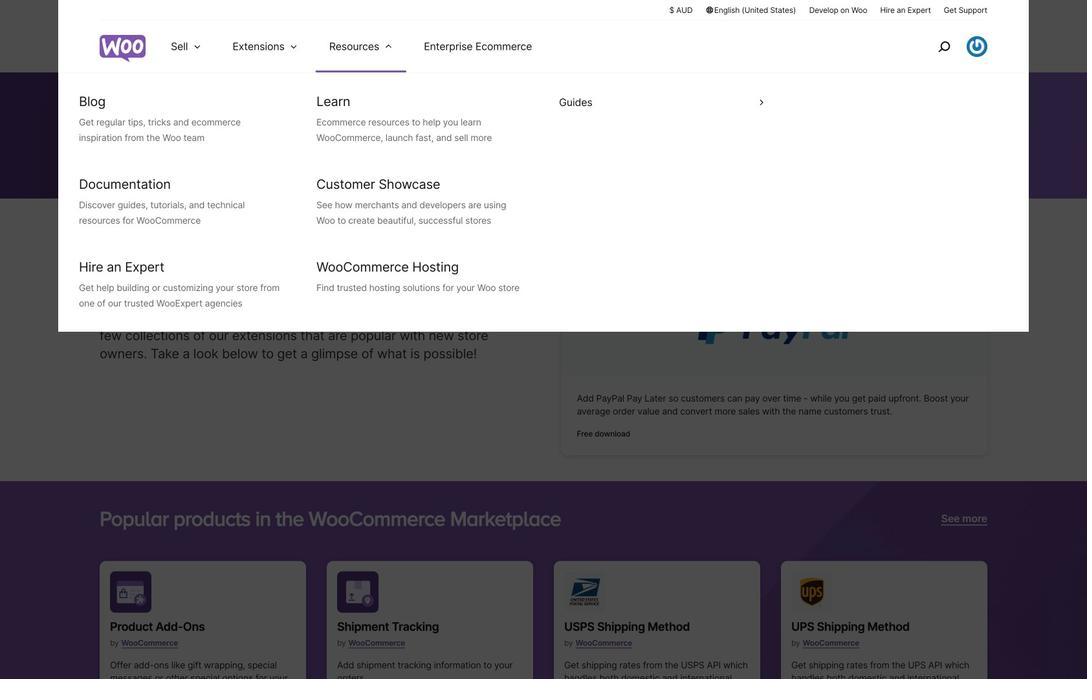Task type: describe. For each thing, give the bounding box(es) containing it.
search image
[[934, 36, 955, 57]]



Task type: vqa. For each thing, say whether or not it's contained in the screenshot.
Gravatar image
no



Task type: locate. For each thing, give the bounding box(es) containing it.
open account menu image
[[967, 36, 988, 57]]

service navigation menu element
[[911, 26, 988, 68]]



